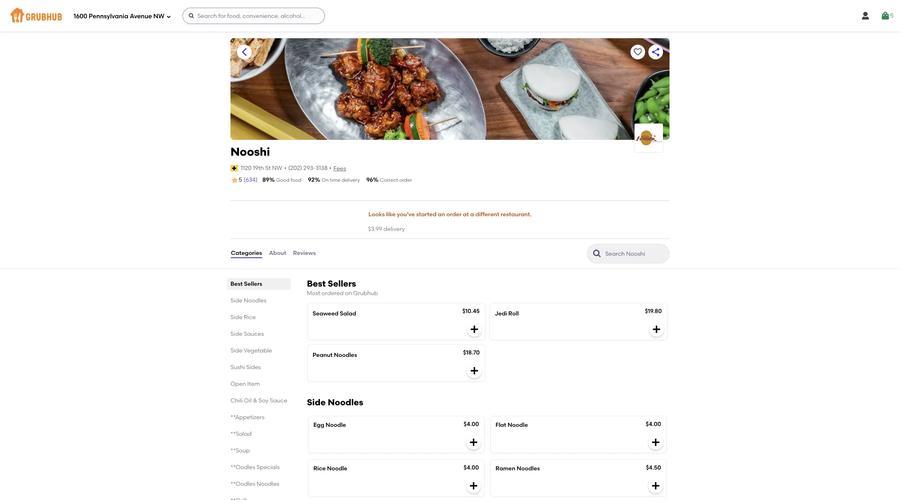Task type: locate. For each thing, give the bounding box(es) containing it.
delivery down like
[[384, 226, 405, 233]]

flat noodle
[[496, 422, 528, 429]]

side
[[231, 297, 243, 304], [231, 314, 243, 321], [231, 330, 243, 337], [231, 347, 243, 354], [307, 397, 326, 407]]

$4.00
[[464, 421, 479, 428], [646, 421, 661, 428], [464, 464, 479, 471]]

1 vertical spatial order
[[447, 211, 462, 218]]

5 button
[[881, 9, 894, 23]]

egg
[[314, 422, 324, 429]]

svg image inside 5 button
[[881, 11, 890, 21]]

best sellers most ordered on grubhub
[[307, 278, 378, 297]]

best for best sellers most ordered on grubhub
[[307, 278, 326, 289]]

0 horizontal spatial sellers
[[244, 280, 262, 287]]

• left (202)
[[284, 165, 287, 171]]

pennsylvania
[[89, 12, 128, 20]]

•
[[284, 165, 287, 171], [329, 165, 332, 171]]

0 vertical spatial 5
[[890, 12, 894, 19]]

side noodles up egg noodle
[[307, 397, 363, 407]]

an
[[438, 211, 445, 218]]

reviews button
[[293, 239, 316, 268]]

nw right avenue
[[153, 12, 165, 20]]

0 horizontal spatial best
[[231, 280, 243, 287]]

**salad tab
[[231, 430, 288, 438]]

noodles down 'best sellers' tab
[[244, 297, 267, 304]]

$10.45
[[463, 308, 480, 315]]

sellers
[[328, 278, 356, 289], [244, 280, 262, 287]]

best inside tab
[[231, 280, 243, 287]]

side noodles down the 'best sellers'
[[231, 297, 267, 304]]

best sellers
[[231, 280, 262, 287]]

0 horizontal spatial 5
[[239, 177, 242, 183]]

different
[[476, 211, 499, 218]]

$4.00 for ramen noodles
[[464, 464, 479, 471]]

looks like you've started an order at a different restaurant. button
[[368, 206, 532, 224]]

star icon image
[[231, 176, 239, 184]]

nw
[[153, 12, 165, 20], [272, 165, 282, 171]]

side inside "side rice" tab
[[231, 314, 243, 321]]

noodle for rice noodle
[[327, 465, 347, 472]]

delivery right time
[[342, 177, 360, 183]]

you've
[[397, 211, 415, 218]]

nw inside button
[[272, 165, 282, 171]]

1 horizontal spatial side noodles
[[307, 397, 363, 407]]

1 vertical spatial nw
[[272, 165, 282, 171]]

**oodles
[[231, 464, 255, 471], [231, 481, 255, 487]]

noodle
[[326, 422, 346, 429], [508, 422, 528, 429], [327, 465, 347, 472]]

**salad
[[231, 430, 252, 437]]

side left sauces
[[231, 330, 243, 337]]

side up side rice
[[231, 297, 243, 304]]

st
[[265, 165, 271, 171]]

noodles
[[244, 297, 267, 304], [334, 352, 357, 359], [328, 397, 363, 407], [517, 465, 540, 472], [257, 481, 279, 487]]

open item
[[231, 380, 260, 387]]

save this restaurant button
[[631, 45, 645, 59]]

noodle for egg noodle
[[326, 422, 346, 429]]

sellers for best sellers most ordered on grubhub
[[328, 278, 356, 289]]

89
[[262, 176, 269, 183]]

noodles down specials
[[257, 481, 279, 487]]

order left at
[[447, 211, 462, 218]]

nw for 1120 19th st nw
[[272, 165, 282, 171]]

**oodles inside tab
[[231, 464, 255, 471]]

**oodles for **oodles specials
[[231, 464, 255, 471]]

1 **oodles from the top
[[231, 464, 255, 471]]

side noodles tab
[[231, 296, 288, 305]]

0 horizontal spatial •
[[284, 165, 287, 171]]

sellers inside tab
[[244, 280, 262, 287]]

best up side noodles tab
[[231, 280, 243, 287]]

good food
[[276, 177, 302, 183]]

main navigation navigation
[[0, 0, 900, 32]]

$19.80
[[645, 308, 662, 315]]

side up sushi at the bottom left of page
[[231, 347, 243, 354]]

side inside side sauces tab
[[231, 330, 243, 337]]

egg noodle
[[314, 422, 346, 429]]

sauce
[[270, 397, 287, 404]]

avenue
[[130, 12, 152, 20]]

0 vertical spatial delivery
[[342, 177, 360, 183]]

like
[[386, 211, 396, 218]]

5
[[890, 12, 894, 19], [239, 177, 242, 183]]

1 vertical spatial side noodles
[[307, 397, 363, 407]]

most
[[307, 290, 320, 297]]

1 vertical spatial **oodles
[[231, 481, 255, 487]]

• right '3138'
[[329, 165, 332, 171]]

**oodles down **soup at the left of page
[[231, 464, 255, 471]]

1 • from the left
[[284, 165, 287, 171]]

1 horizontal spatial •
[[329, 165, 332, 171]]

1600
[[74, 12, 87, 20]]

**oodles down '**oodles specials'
[[231, 481, 255, 487]]

best inside best sellers most ordered on grubhub
[[307, 278, 326, 289]]

svg image
[[881, 11, 890, 21], [166, 14, 171, 19], [652, 324, 662, 334], [651, 438, 661, 447], [469, 481, 479, 491], [651, 481, 661, 491]]

1 horizontal spatial best
[[307, 278, 326, 289]]

(202)
[[288, 165, 302, 171]]

• (202) 293-3138 • fees
[[284, 165, 346, 172]]

0 vertical spatial side noodles
[[231, 297, 267, 304]]

noodles inside tab
[[257, 481, 279, 487]]

order right correct
[[399, 177, 412, 183]]

sushi sides
[[231, 364, 261, 371]]

19th
[[253, 165, 264, 171]]

1 vertical spatial delivery
[[384, 226, 405, 233]]

on
[[345, 290, 352, 297]]

$4.00 for flat noodle
[[464, 421, 479, 428]]

svg image for $18.70
[[470, 366, 479, 376]]

1 horizontal spatial sellers
[[328, 278, 356, 289]]

chili
[[231, 397, 243, 404]]

1600 pennsylvania avenue nw
[[74, 12, 165, 20]]

chili oil & soy sauce
[[231, 397, 287, 404]]

nw right st
[[272, 165, 282, 171]]

1 vertical spatial 5
[[239, 177, 242, 183]]

96
[[367, 176, 373, 183]]

sellers inside best sellers most ordered on grubhub
[[328, 278, 356, 289]]

1 horizontal spatial nw
[[272, 165, 282, 171]]

0 horizontal spatial side noodles
[[231, 297, 267, 304]]

side sauces tab
[[231, 330, 288, 338]]

0 horizontal spatial order
[[399, 177, 412, 183]]

nw for 1600 pennsylvania avenue nw
[[153, 12, 165, 20]]

categories
[[231, 250, 262, 257]]

**soup
[[231, 447, 250, 454]]

**appetizers tab
[[231, 413, 288, 422]]

rice inside tab
[[244, 314, 256, 321]]

5 inside button
[[890, 12, 894, 19]]

1 horizontal spatial 5
[[890, 12, 894, 19]]

1 horizontal spatial order
[[447, 211, 462, 218]]

1120 19th st nw button
[[240, 164, 283, 173]]

1 horizontal spatial rice
[[314, 465, 326, 472]]

salad
[[340, 310, 356, 317]]

svg image for $10.45
[[470, 324, 479, 334]]

looks
[[369, 211, 385, 218]]

side noodles
[[231, 297, 267, 304], [307, 397, 363, 407]]

nw inside main navigation 'navigation'
[[153, 12, 165, 20]]

at
[[463, 211, 469, 218]]

(202) 293-3138 button
[[288, 164, 328, 172]]

side up side sauces
[[231, 314, 243, 321]]

chili oil & soy sauce tab
[[231, 396, 288, 405]]

grubhub
[[353, 290, 378, 297]]

svg image
[[861, 11, 871, 21], [188, 13, 195, 19], [470, 324, 479, 334], [470, 366, 479, 376], [469, 438, 479, 447]]

seaweed salad
[[313, 310, 356, 317]]

0 horizontal spatial nw
[[153, 12, 165, 20]]

0 horizontal spatial rice
[[244, 314, 256, 321]]

sellers up side noodles tab
[[244, 280, 262, 287]]

noodles inside tab
[[244, 297, 267, 304]]

sellers up on
[[328, 278, 356, 289]]

side for side noodles tab
[[231, 297, 243, 304]]

2 **oodles from the top
[[231, 481, 255, 487]]

reviews
[[293, 250, 316, 257]]

0 vertical spatial **oodles
[[231, 464, 255, 471]]

**oodles for **oodles noodles
[[231, 481, 255, 487]]

noodle for flat noodle
[[508, 422, 528, 429]]

ordered
[[322, 290, 344, 297]]

noodles right ramen
[[517, 465, 540, 472]]

tab
[[231, 496, 288, 500]]

best up most
[[307, 278, 326, 289]]

$18.70
[[463, 349, 480, 356]]

3138
[[316, 165, 328, 171]]

save this restaurant image
[[633, 47, 643, 57]]

svg image for $4.00
[[469, 438, 479, 447]]

0 vertical spatial nw
[[153, 12, 165, 20]]

rice
[[244, 314, 256, 321], [314, 465, 326, 472]]

best
[[307, 278, 326, 289], [231, 280, 243, 287]]

**oodles inside tab
[[231, 481, 255, 487]]

sauces
[[244, 330, 264, 337]]

side inside side noodles tab
[[231, 297, 243, 304]]

0 vertical spatial rice
[[244, 314, 256, 321]]

order
[[399, 177, 412, 183], [447, 211, 462, 218]]

share icon image
[[651, 47, 661, 57]]

side inside side vegetable tab
[[231, 347, 243, 354]]



Task type: vqa. For each thing, say whether or not it's contained in the screenshot.
3.8 (17)
no



Task type: describe. For each thing, give the bounding box(es) containing it.
noodles up egg noodle
[[328, 397, 363, 407]]

side rice
[[231, 314, 256, 321]]

correct
[[380, 177, 398, 183]]

seaweed
[[313, 310, 339, 317]]

started
[[416, 211, 437, 218]]

food
[[291, 177, 302, 183]]

1120
[[241, 165, 252, 171]]

fees button
[[333, 164, 347, 173]]

item
[[247, 380, 260, 387]]

side for side vegetable tab
[[231, 347, 243, 354]]

**oodles specials
[[231, 464, 280, 471]]

(634)
[[244, 176, 258, 183]]

svg image for jedi roll
[[652, 324, 662, 334]]

about
[[269, 250, 286, 257]]

peanut noodles
[[313, 352, 357, 359]]

$4.50
[[646, 464, 661, 471]]

nooshi logo image
[[635, 129, 663, 147]]

caret left icon image
[[240, 47, 249, 57]]

side vegetable tab
[[231, 346, 288, 355]]

92
[[308, 176, 315, 183]]

open
[[231, 380, 246, 387]]

side for "side rice" tab
[[231, 314, 243, 321]]

1 horizontal spatial delivery
[[384, 226, 405, 233]]

2 • from the left
[[329, 165, 332, 171]]

**appetizers
[[231, 414, 265, 421]]

293-
[[304, 165, 316, 171]]

about button
[[269, 239, 287, 268]]

svg image for ramen noodles
[[651, 481, 661, 491]]

oil
[[244, 397, 252, 404]]

side up egg
[[307, 397, 326, 407]]

roll
[[509, 310, 519, 317]]

**soup tab
[[231, 446, 288, 455]]

specials
[[257, 464, 280, 471]]

**oodles noodles
[[231, 481, 279, 487]]

vegetable
[[244, 347, 272, 354]]

subscription pass image
[[231, 165, 239, 172]]

jedi
[[495, 310, 507, 317]]

restaurant.
[[501, 211, 532, 218]]

1 vertical spatial rice
[[314, 465, 326, 472]]

best for best sellers
[[231, 280, 243, 287]]

&
[[253, 397, 257, 404]]

order inside button
[[447, 211, 462, 218]]

categories button
[[231, 239, 263, 268]]

ramen
[[496, 465, 516, 472]]

search icon image
[[593, 249, 602, 258]]

good
[[276, 177, 290, 183]]

ramen noodles
[[496, 465, 540, 472]]

soy
[[259, 397, 269, 404]]

0 horizontal spatial delivery
[[342, 177, 360, 183]]

noodles right peanut
[[334, 352, 357, 359]]

side vegetable
[[231, 347, 272, 354]]

a
[[470, 211, 474, 218]]

side sauces
[[231, 330, 264, 337]]

time
[[330, 177, 341, 183]]

sushi
[[231, 364, 245, 371]]

sushi sides tab
[[231, 363, 288, 372]]

fees
[[334, 165, 346, 172]]

Search for food, convenience, alcohol... search field
[[182, 8, 325, 24]]

side rice tab
[[231, 313, 288, 321]]

nooshi
[[231, 145, 270, 159]]

rice noodle
[[314, 465, 347, 472]]

sellers for best sellers
[[244, 280, 262, 287]]

side noodles inside tab
[[231, 297, 267, 304]]

**oodles noodles tab
[[231, 480, 288, 488]]

$3.99
[[368, 226, 382, 233]]

svg image for rice noodle
[[469, 481, 479, 491]]

on time delivery
[[322, 177, 360, 183]]

side for side sauces tab
[[231, 330, 243, 337]]

on
[[322, 177, 329, 183]]

correct order
[[380, 177, 412, 183]]

jedi roll
[[495, 310, 519, 317]]

svg image for flat noodle
[[651, 438, 661, 447]]

open item tab
[[231, 380, 288, 388]]

Search Nooshi search field
[[605, 250, 667, 258]]

**oodles specials tab
[[231, 463, 288, 472]]

$3.99 delivery
[[368, 226, 405, 233]]

sides
[[246, 364, 261, 371]]

flat
[[496, 422, 506, 429]]

looks like you've started an order at a different restaurant.
[[369, 211, 532, 218]]

peanut
[[313, 352, 333, 359]]

1120 19th st nw
[[241, 165, 282, 171]]

0 vertical spatial order
[[399, 177, 412, 183]]

best sellers tab
[[231, 280, 288, 288]]



